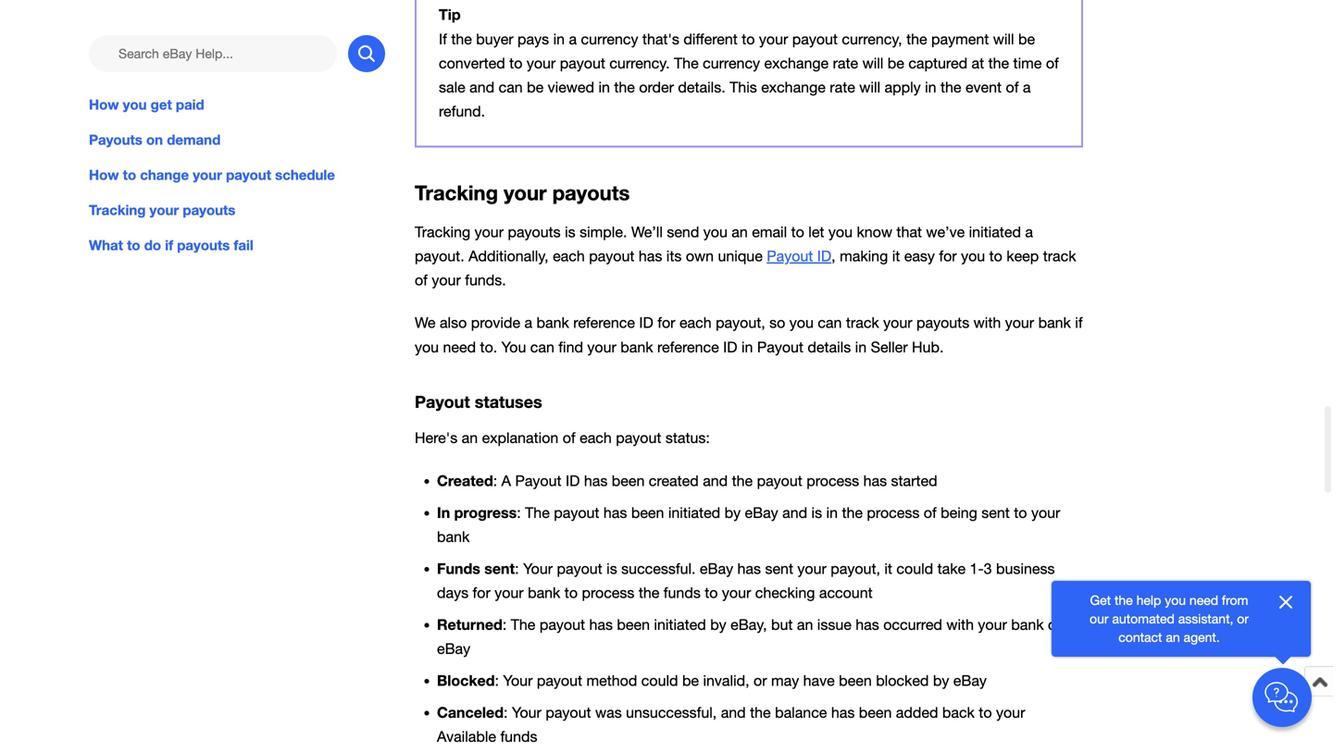Task type: locate. For each thing, give the bounding box(es) containing it.
canceled
[[437, 704, 504, 722]]

1 horizontal spatial payout,
[[831, 561, 881, 578]]

: inside : your payout was unsuccessful, and the balance has been added back to your available funds
[[504, 705, 508, 722]]

1 vertical spatial could
[[642, 673, 678, 690]]

bank down business
[[1012, 617, 1044, 634]]

a inside the tracking your payouts is simple. we'll send you an email to let you know that we've initiated a payout. additionally, each payout has its own unique
[[1026, 224, 1033, 241]]

each right explanation
[[580, 430, 612, 447]]

0 horizontal spatial payout,
[[716, 315, 766, 332]]

2 vertical spatial your
[[512, 705, 542, 722]]

1 horizontal spatial funds
[[664, 585, 701, 602]]

payout inside : your payout is successful. ebay has sent your payout, it could take 1-3 business days for your bank to process the funds to your checking account
[[557, 561, 603, 578]]

an up unique
[[732, 224, 748, 241]]

can down converted
[[499, 79, 523, 96]]

sent right funds
[[485, 560, 515, 578]]

initiated up keep
[[969, 224, 1021, 241]]

0 vertical spatial the
[[674, 55, 699, 72]]

0 horizontal spatial track
[[846, 315, 880, 332]]

0 horizontal spatial tracking your payouts
[[89, 202, 236, 219]]

1 horizontal spatial could
[[897, 561, 934, 578]]

how you get paid
[[89, 96, 204, 113]]

added
[[896, 705, 939, 722]]

1 vertical spatial process
[[867, 505, 920, 522]]

bank right days
[[528, 585, 561, 602]]

payout inside created : a payout id has been created and the payout process has started
[[757, 473, 803, 490]]

1 vertical spatial the
[[525, 505, 550, 522]]

0 horizontal spatial funds
[[501, 729, 538, 746]]

0 horizontal spatial need
[[443, 339, 476, 356]]

: your payout was unsuccessful, and the balance has been added back to your available funds
[[437, 705, 1026, 746]]

in right pays
[[553, 30, 565, 48]]

additionally,
[[469, 248, 549, 265]]

funds
[[664, 585, 701, 602], [501, 729, 538, 746]]

2 vertical spatial by
[[933, 673, 950, 690]]

or left the our
[[1048, 617, 1062, 634]]

paid
[[176, 96, 204, 113]]

or inside get the help you need from our automated assistant, or contact an agent.
[[1238, 612, 1249, 627]]

and up checking
[[783, 505, 808, 522]]

and
[[470, 79, 495, 96], [703, 473, 728, 490], [783, 505, 808, 522], [721, 705, 746, 722]]

by
[[725, 505, 741, 522], [710, 617, 727, 634], [933, 673, 950, 690]]

0 vertical spatial with
[[974, 315, 1001, 332]]

sent inside : your payout is successful. ebay has sent your payout, it could take 1-3 business days for your bank to process the funds to your checking account
[[765, 561, 794, 578]]

: inside : the payout has been initiated by ebay, but an issue has occurred with your bank or ebay
[[503, 617, 507, 634]]

will down currency,
[[863, 55, 884, 72]]

you right so
[[790, 315, 814, 332]]

been inside created : a payout id has been created and the payout process has started
[[612, 473, 645, 490]]

in down captured
[[925, 79, 937, 96]]

id
[[818, 248, 832, 265], [639, 315, 654, 332], [723, 339, 738, 356], [566, 473, 580, 490]]

your inside : the payout has been initiated by ebay, but an issue has occurred with your bank or ebay
[[978, 617, 1007, 634]]

of right explanation
[[563, 430, 576, 447]]

1 horizontal spatial can
[[530, 339, 555, 356]]

the up : the payout has been initiated by ebay and is in the process of being sent to your bank
[[732, 473, 753, 490]]

has up "successful."
[[604, 505, 627, 522]]

bank down in
[[437, 529, 470, 546]]

payout inside : the payout has been initiated by ebay, but an issue has occurred with your bank or ebay
[[540, 617, 585, 634]]

how up payouts
[[89, 96, 119, 113]]

currency.
[[610, 55, 670, 72]]

the up account
[[842, 505, 863, 522]]

0 vertical spatial rate
[[833, 55, 859, 72]]

1 vertical spatial initiated
[[668, 505, 721, 522]]

1 horizontal spatial or
[[1048, 617, 1062, 634]]

the up details.
[[674, 55, 699, 72]]

1 horizontal spatial reference
[[658, 339, 719, 356]]

change
[[140, 167, 189, 183]]

your inside : your payout is successful. ebay has sent your payout, it could take 1-3 business days for your bank to process the funds to your checking account
[[523, 561, 553, 578]]

payouts inside tracking your payouts link
[[183, 202, 236, 219]]

bank inside : the payout has been initiated by ebay and is in the process of being sent to your bank
[[437, 529, 470, 546]]

track right keep
[[1043, 248, 1077, 265]]

and inside created : a payout id has been created and the payout process has started
[[703, 473, 728, 490]]

each down 'own'
[[680, 315, 712, 332]]

initiated down created : a payout id has been created and the payout process has started
[[668, 505, 721, 522]]

1 vertical spatial need
[[1190, 593, 1219, 608]]

pays
[[518, 30, 549, 48]]

it
[[892, 248, 900, 265], [885, 561, 893, 578]]

your inside : your payout was unsuccessful, and the balance has been added back to your available funds
[[996, 705, 1026, 722]]

payouts left fail
[[177, 237, 230, 254]]

you inside , making it easy for you to keep track of your funds.
[[961, 248, 985, 265]]

or left may
[[754, 673, 767, 690]]

has up checking
[[738, 561, 761, 578]]

could left take on the bottom right of the page
[[897, 561, 934, 578]]

payout.
[[415, 248, 465, 265]]

payout, inside : your payout is successful. ebay has sent your payout, it could take 1-3 business days for your bank to process the funds to your checking account
[[831, 561, 881, 578]]

, making it easy for you to keep track of your funds.
[[415, 248, 1077, 289]]

payouts inside we also provide a bank reference id for each payout, so you can track your payouts with your bank if you need to. you can find your bank reference id in payout details in seller hub.
[[917, 315, 970, 332]]

your
[[759, 30, 788, 48], [527, 55, 556, 72], [193, 167, 222, 183], [504, 181, 547, 205], [150, 202, 179, 219], [475, 224, 504, 241], [432, 272, 461, 289], [884, 315, 913, 332], [1005, 315, 1035, 332], [588, 339, 617, 356], [1032, 505, 1061, 522], [798, 561, 827, 578], [495, 585, 524, 602], [722, 585, 751, 602], [978, 617, 1007, 634], [996, 705, 1026, 722]]

your inside tracking your payouts link
[[150, 202, 179, 219]]

your
[[523, 561, 553, 578], [503, 673, 533, 690], [512, 705, 542, 722]]

for down we've
[[939, 248, 957, 265]]

track
[[1043, 248, 1077, 265], [846, 315, 880, 332]]

1 vertical spatial your
[[503, 673, 533, 690]]

explanation
[[482, 430, 559, 447]]

sale
[[439, 79, 466, 96]]

is left simple.
[[565, 224, 576, 241]]

apply
[[885, 79, 921, 96]]

0 vertical spatial each
[[553, 248, 585, 265]]

how
[[89, 96, 119, 113], [89, 167, 119, 183]]

initiated for returned
[[654, 617, 706, 634]]

1 vertical spatial for
[[658, 315, 676, 332]]

at
[[972, 55, 985, 72]]

payout, left so
[[716, 315, 766, 332]]

can up "details" at the right
[[818, 315, 842, 332]]

has
[[639, 248, 662, 265], [584, 473, 608, 490], [864, 473, 887, 490], [604, 505, 627, 522], [738, 561, 761, 578], [589, 617, 613, 634], [856, 617, 880, 634], [831, 705, 855, 722]]

id down we'll
[[639, 315, 654, 332]]

the right at at the top of the page
[[989, 55, 1010, 72]]

ebay inside : the payout has been initiated by ebay, but an issue has occurred with your bank or ebay
[[437, 641, 471, 658]]

2 horizontal spatial or
[[1238, 612, 1249, 627]]

get
[[1091, 593, 1111, 608]]

if
[[165, 237, 173, 254], [1075, 315, 1083, 332]]

2 horizontal spatial for
[[939, 248, 957, 265]]

ebay down returned
[[437, 641, 471, 658]]

for down its
[[658, 315, 676, 332]]

assistant,
[[1179, 612, 1234, 627]]

in progress
[[437, 504, 517, 522]]

tracking
[[415, 181, 498, 205], [89, 202, 146, 219], [415, 224, 471, 241]]

an inside get the help you need from our automated assistant, or contact an agent.
[[1166, 630, 1180, 645]]

0 horizontal spatial process
[[582, 585, 635, 602]]

your for funds sent
[[523, 561, 553, 578]]

it up occurred
[[885, 561, 893, 578]]

0 horizontal spatial if
[[165, 237, 173, 254]]

issue
[[818, 617, 852, 634]]

currency up currency.
[[581, 30, 639, 48]]

reference up find
[[574, 315, 635, 332]]

0 vertical spatial funds
[[664, 585, 701, 602]]

of right time at the right top
[[1046, 55, 1059, 72]]

bank inside : your payout is successful. ebay has sent your payout, it could take 1-3 business days for your bank to process the funds to your checking account
[[528, 585, 561, 602]]

get the help you need from our automated assistant, or contact an agent.
[[1090, 593, 1249, 645]]

has down have at the bottom
[[831, 705, 855, 722]]

your inside : your payout was unsuccessful, and the balance has been added back to your available funds
[[512, 705, 542, 722]]

initiated inside : the payout has been initiated by ebay and is in the process of being sent to your bank
[[668, 505, 721, 522]]

0 vertical spatial for
[[939, 248, 957, 265]]

1 vertical spatial can
[[818, 315, 842, 332]]

1 vertical spatial funds
[[501, 729, 538, 746]]

funds sent
[[437, 560, 515, 578]]

of inside , making it easy for you to keep track of your funds.
[[415, 272, 428, 289]]

0 vertical spatial need
[[443, 339, 476, 356]]

details
[[808, 339, 851, 356]]

payout statuses
[[415, 392, 542, 412]]

sent up checking
[[765, 561, 794, 578]]

payment
[[932, 30, 989, 48]]

1 vertical spatial reference
[[658, 339, 719, 356]]

has down here's an explanation of each payout status:
[[584, 473, 608, 490]]

an
[[732, 224, 748, 241], [462, 430, 478, 447], [797, 617, 813, 634], [1166, 630, 1180, 645]]

unique
[[718, 248, 763, 265]]

is
[[565, 224, 576, 241], [812, 505, 822, 522], [607, 561, 617, 578]]

for down funds sent
[[473, 585, 491, 602]]

the inside : the payout has been initiated by ebay, but an issue has occurred with your bank or ebay
[[511, 617, 536, 634]]

0 vertical spatial exchange
[[764, 55, 829, 72]]

payout inside : the payout has been initiated by ebay and is in the process of being sent to your bank
[[554, 505, 600, 522]]

funds inside : your payout is successful. ebay has sent your payout, it could take 1-3 business days for your bank to process the funds to your checking account
[[664, 585, 701, 602]]

of
[[1046, 55, 1059, 72], [1006, 79, 1019, 96], [415, 272, 428, 289], [563, 430, 576, 447], [924, 505, 937, 522]]

or
[[1238, 612, 1249, 627], [1048, 617, 1062, 634], [754, 673, 767, 690]]

send
[[667, 224, 699, 241]]

ebay down : the payout has been initiated by ebay and is in the process of being sent to your bank
[[700, 561, 734, 578]]

with inside : the payout has been initiated by ebay, but an issue has occurred with your bank or ebay
[[947, 617, 974, 634]]

a
[[569, 30, 577, 48], [1023, 79, 1031, 96], [1026, 224, 1033, 241], [525, 315, 533, 332]]

if inside we also provide a bank reference id for each payout, so you can track your payouts with your bank if you need to. you can find your bank reference id in payout details in seller hub.
[[1075, 315, 1083, 332]]

also
[[440, 315, 467, 332]]

1 vertical spatial how
[[89, 167, 119, 183]]

ebay
[[745, 505, 779, 522], [700, 561, 734, 578], [437, 641, 471, 658], [954, 673, 987, 690]]

2 vertical spatial is
[[607, 561, 617, 578]]

process inside created : a payout id has been created and the payout process has started
[[807, 473, 860, 490]]

0 vertical spatial track
[[1043, 248, 1077, 265]]

and down invalid,
[[721, 705, 746, 722]]

funds
[[437, 560, 480, 578]]

1 horizontal spatial need
[[1190, 593, 1219, 608]]

: your payout is successful. ebay has sent your payout, it could take 1-3 business days for your bank to process the funds to your checking account
[[437, 561, 1055, 602]]

the left balance
[[750, 705, 771, 722]]

be left invalid,
[[682, 673, 699, 690]]

2 horizontal spatial can
[[818, 315, 842, 332]]

0 vertical spatial how
[[89, 96, 119, 113]]

2 vertical spatial initiated
[[654, 617, 706, 634]]

0 horizontal spatial could
[[642, 673, 678, 690]]

status:
[[666, 430, 710, 447]]

id down , making it easy for you to keep track of your funds.
[[723, 339, 738, 356]]

: for in progress
[[517, 505, 521, 522]]

2 vertical spatial each
[[580, 430, 612, 447]]

it left the easy
[[892, 248, 900, 265]]

in inside : the payout has been initiated by ebay and is in the process of being sent to your bank
[[827, 505, 838, 522]]

tracking inside the tracking your payouts is simple. we'll send you an email to let you know that we've initiated a payout. additionally, each payout has its own unique
[[415, 224, 471, 241]]

statuses
[[475, 392, 542, 412]]

funds inside : your payout was unsuccessful, and the balance has been added back to your available funds
[[501, 729, 538, 746]]

2 vertical spatial for
[[473, 585, 491, 602]]

1 how from the top
[[89, 96, 119, 113]]

created
[[649, 473, 699, 490]]

reference up 'status:'
[[658, 339, 719, 356]]

0 horizontal spatial or
[[754, 673, 767, 690]]

0 horizontal spatial for
[[473, 585, 491, 602]]

initiated
[[969, 224, 1021, 241], [668, 505, 721, 522], [654, 617, 706, 634]]

account
[[819, 585, 873, 602]]

successful.
[[622, 561, 696, 578]]

1 horizontal spatial is
[[607, 561, 617, 578]]

by inside : the payout has been initiated by ebay, but an issue has occurred with your bank or ebay
[[710, 617, 727, 634]]

take
[[938, 561, 966, 578]]

need up assistant,
[[1190, 593, 1219, 608]]

1 horizontal spatial for
[[658, 315, 676, 332]]

how for how you get paid
[[89, 96, 119, 113]]

0 vertical spatial if
[[165, 237, 173, 254]]

has inside : the payout has been initiated by ebay and is in the process of being sent to your bank
[[604, 505, 627, 522]]

payout, up account
[[831, 561, 881, 578]]

0 vertical spatial reference
[[574, 315, 635, 332]]

your right blocked
[[503, 673, 533, 690]]

payout right 'a' in the bottom left of the page
[[515, 473, 562, 490]]

payout up here's
[[415, 392, 470, 412]]

and down converted
[[470, 79, 495, 96]]

1 horizontal spatial track
[[1043, 248, 1077, 265]]

2 how from the top
[[89, 167, 119, 183]]

process down "successful."
[[582, 585, 635, 602]]

funds down "successful."
[[664, 585, 701, 602]]

is up account
[[812, 505, 822, 522]]

or down from
[[1238, 612, 1249, 627]]

2 vertical spatial the
[[511, 617, 536, 634]]

each down simple.
[[553, 248, 585, 265]]

could
[[897, 561, 934, 578], [642, 673, 678, 690]]

rate
[[833, 55, 859, 72], [830, 79, 856, 96]]

payout inside blocked : your payout method could be invalid, or may have been blocked by ebay
[[537, 673, 583, 690]]

0 vertical spatial initiated
[[969, 224, 1021, 241]]

1 horizontal spatial if
[[1075, 315, 1083, 332]]

1 vertical spatial it
[[885, 561, 893, 578]]

ebay up : your payout is successful. ebay has sent your payout, it could take 1-3 business days for your bank to process the funds to your checking account
[[745, 505, 779, 522]]

in left seller
[[855, 339, 867, 356]]

payouts
[[89, 132, 142, 148]]

has inside the tracking your payouts is simple. we'll send you an email to let you know that we've initiated a payout. additionally, each payout has its own unique
[[639, 248, 662, 265]]

tracking your payouts down change in the left of the page
[[89, 202, 236, 219]]

1 vertical spatial payout,
[[831, 561, 881, 578]]

id down let
[[818, 248, 832, 265]]

how you get paid link
[[89, 94, 385, 115]]

be up time at the right top
[[1019, 30, 1035, 48]]

1 vertical spatial is
[[812, 505, 822, 522]]

initiated inside : the payout has been initiated by ebay, but an issue has occurred with your bank or ebay
[[654, 617, 706, 634]]

1 vertical spatial rate
[[830, 79, 856, 96]]

been down created
[[631, 505, 664, 522]]

each inside the tracking your payouts is simple. we'll send you an email to let you know that we've initiated a payout. additionally, each payout has its own unique
[[553, 248, 585, 265]]

1 vertical spatial track
[[846, 315, 880, 332]]

ebay inside : the payout has been initiated by ebay and is in the process of being sent to your bank
[[745, 505, 779, 522]]

payout, for it
[[831, 561, 881, 578]]

email
[[752, 224, 787, 241]]

payouts inside the what to do if payouts fail link
[[177, 237, 230, 254]]

reference
[[574, 315, 635, 332], [658, 339, 719, 356]]

payouts up "hub."
[[917, 315, 970, 332]]

0 horizontal spatial is
[[565, 224, 576, 241]]

0 vertical spatial your
[[523, 561, 553, 578]]

was
[[595, 705, 622, 722]]

: inside : your payout is successful. ebay has sent your payout, it could take 1-3 business days for your bank to process the funds to your checking account
[[515, 561, 519, 578]]

2 horizontal spatial process
[[867, 505, 920, 522]]

of inside : the payout has been initiated by ebay and is in the process of being sent to your bank
[[924, 505, 937, 522]]

can left find
[[530, 339, 555, 356]]

let
[[809, 224, 825, 241]]

0 vertical spatial payout,
[[716, 315, 766, 332]]

has left its
[[639, 248, 662, 265]]

initiated inside the tracking your payouts is simple. we'll send you an email to let you know that we've initiated a payout. additionally, each payout has its own unique
[[969, 224, 1021, 241]]

0 horizontal spatial currency
[[581, 30, 639, 48]]

returned
[[437, 616, 503, 634]]

1 vertical spatial by
[[710, 617, 727, 634]]

for
[[939, 248, 957, 265], [658, 315, 676, 332], [473, 585, 491, 602]]

have
[[804, 673, 835, 690]]

the inside get the help you need from our automated assistant, or contact an agent.
[[1115, 593, 1133, 608]]

0 horizontal spatial can
[[499, 79, 523, 96]]

0 vertical spatial will
[[993, 30, 1015, 48]]

the
[[451, 30, 472, 48], [907, 30, 928, 48], [989, 55, 1010, 72], [614, 79, 635, 96], [941, 79, 962, 96], [732, 473, 753, 490], [842, 505, 863, 522], [639, 585, 660, 602], [1115, 593, 1133, 608], [750, 705, 771, 722]]

the inside : the payout has been initiated by ebay and is in the process of being sent to your bank
[[525, 505, 550, 522]]

is inside : your payout is successful. ebay has sent your payout, it could take 1-3 business days for your bank to process the funds to your checking account
[[607, 561, 617, 578]]

0 vertical spatial it
[[892, 248, 900, 265]]

2 vertical spatial process
[[582, 585, 635, 602]]

for inside we also provide a bank reference id for each payout, so you can track your payouts with your bank if you need to. you can find your bank reference id in payout details in seller hub.
[[658, 315, 676, 332]]

1 vertical spatial with
[[947, 617, 974, 634]]

ebay up back
[[954, 673, 987, 690]]

: for returned
[[503, 617, 507, 634]]

each
[[553, 248, 585, 265], [680, 315, 712, 332], [580, 430, 612, 447]]

1 horizontal spatial process
[[807, 473, 860, 490]]

been right have at the bottom
[[839, 673, 872, 690]]

seller
[[871, 339, 908, 356]]

with
[[974, 315, 1001, 332], [947, 617, 974, 634]]

been up method at the bottom left of page
[[617, 617, 650, 634]]

initiated down "successful."
[[654, 617, 706, 634]]

0 vertical spatial is
[[565, 224, 576, 241]]

payout, inside we also provide a bank reference id for each payout, so you can track your payouts with your bank if you need to. you can find your bank reference id in payout details in seller hub.
[[716, 315, 766, 332]]

1 vertical spatial each
[[680, 315, 712, 332]]

be left viewed
[[527, 79, 544, 96]]

you
[[123, 96, 147, 113], [704, 224, 728, 241], [829, 224, 853, 241], [961, 248, 985, 265], [790, 315, 814, 332], [415, 339, 439, 356], [1165, 593, 1186, 608]]

exchange
[[764, 55, 829, 72], [761, 79, 826, 96]]

:
[[493, 473, 498, 490], [517, 505, 521, 522], [515, 561, 519, 578], [503, 617, 507, 634], [495, 673, 499, 690], [504, 705, 508, 722]]

that
[[897, 224, 922, 241]]

been inside : the payout has been initiated by ebay and is in the process of being sent to your bank
[[631, 505, 664, 522]]

an right but
[[797, 617, 813, 634]]

to inside the tracking your payouts is simple. we'll send you an email to let you know that we've initiated a payout. additionally, each payout has its own unique
[[791, 224, 805, 241]]

you right help
[[1165, 593, 1186, 608]]

you down we've
[[961, 248, 985, 265]]

here's an explanation of each payout status:
[[415, 430, 710, 447]]

a inside we also provide a bank reference id for each payout, so you can track your payouts with your bank if you need to. you can find your bank reference id in payout details in seller hub.
[[525, 315, 533, 332]]

you
[[502, 339, 526, 356]]

the right returned
[[511, 617, 536, 634]]

is inside the tracking your payouts is simple. we'll send you an email to let you know that we've initiated a payout. additionally, each payout has its own unique
[[565, 224, 576, 241]]

a
[[502, 473, 511, 490]]

the down currency.
[[614, 79, 635, 96]]

the right 'progress'
[[525, 505, 550, 522]]

how to change your payout schedule
[[89, 167, 335, 183]]

the inside : your payout is successful. ebay has sent your payout, it could take 1-3 business days for your bank to process the funds to your checking account
[[639, 585, 660, 602]]

your right funds sent
[[523, 561, 553, 578]]

by up back
[[933, 673, 950, 690]]

could up unsuccessful, on the bottom
[[642, 673, 678, 690]]

1 horizontal spatial sent
[[765, 561, 794, 578]]

0 vertical spatial by
[[725, 505, 741, 522]]

funds.
[[465, 272, 506, 289]]

payout, for so
[[716, 315, 766, 332]]

initiated for in progress
[[668, 505, 721, 522]]

payouts up additionally,
[[508, 224, 561, 241]]

to
[[742, 30, 755, 48], [509, 55, 523, 72], [123, 167, 136, 183], [791, 224, 805, 241], [127, 237, 140, 254], [990, 248, 1003, 265], [1014, 505, 1027, 522], [565, 585, 578, 602], [705, 585, 718, 602], [979, 705, 992, 722]]

2 horizontal spatial sent
[[982, 505, 1010, 522]]

been inside blocked : your payout method could be invalid, or may have been blocked by ebay
[[839, 673, 872, 690]]

sent
[[982, 505, 1010, 522], [485, 560, 515, 578], [765, 561, 794, 578]]

0 vertical spatial could
[[897, 561, 934, 578]]

0 vertical spatial can
[[499, 79, 523, 96]]

0 vertical spatial process
[[807, 473, 860, 490]]

by left the ebay,
[[710, 617, 727, 634]]

payout down so
[[757, 339, 804, 356]]

0 horizontal spatial sent
[[485, 560, 515, 578]]

2 horizontal spatial is
[[812, 505, 822, 522]]

1 vertical spatial if
[[1075, 315, 1083, 332]]

1 vertical spatial currency
[[703, 55, 760, 72]]

and right created
[[703, 473, 728, 490]]

currency,
[[842, 30, 903, 48]]

payout
[[793, 30, 838, 48], [560, 55, 606, 72], [226, 167, 271, 183], [589, 248, 635, 265], [616, 430, 662, 447], [757, 473, 803, 490], [554, 505, 600, 522], [557, 561, 603, 578], [540, 617, 585, 634], [537, 673, 583, 690], [546, 705, 591, 722]]

1 horizontal spatial currency
[[703, 55, 760, 72]]

will up time at the right top
[[993, 30, 1015, 48]]



Task type: vqa. For each thing, say whether or not it's contained in the screenshot.
"Shipping:"
no



Task type: describe. For each thing, give the bounding box(es) containing it.
for inside : your payout is successful. ebay has sent your payout, it could take 1-3 business days for your bank to process the funds to your checking account
[[473, 585, 491, 602]]

process inside : the payout has been initiated by ebay and is in the process of being sent to your bank
[[867, 505, 920, 522]]

need inside we also provide a bank reference id for each payout, so you can track your payouts with your bank if you need to. you can find your bank reference id in payout details in seller hub.
[[443, 339, 476, 356]]

it inside , making it easy for you to keep track of your funds.
[[892, 248, 900, 265]]

converted
[[439, 55, 505, 72]]

is for ebay
[[607, 561, 617, 578]]

the inside tip if the buyer pays in a currency that's different to your payout currency, the payment will be converted to your payout currency. the currency exchange rate will be captured at the time of sale and can be viewed in the order details. this exchange rate will apply in the event of a refund.
[[674, 55, 699, 72]]

easy
[[905, 248, 935, 265]]

order
[[639, 79, 674, 96]]

payout inside : your payout was unsuccessful, and the balance has been added back to your available funds
[[546, 705, 591, 722]]

available
[[437, 729, 496, 746]]

here's
[[415, 430, 458, 447]]

: inside created : a payout id has been created and the payout process has started
[[493, 473, 498, 490]]

to inside , making it easy for you to keep track of your funds.
[[990, 248, 1003, 265]]

been inside : your payout was unsuccessful, and the balance has been added back to your available funds
[[859, 705, 892, 722]]

the inside : the payout has been initiated by ebay and is in the process of being sent to your bank
[[842, 505, 863, 522]]

bank up find
[[537, 315, 569, 332]]

payouts on demand link
[[89, 130, 385, 150]]

your inside blocked : your payout method could be invalid, or may have been blocked by ebay
[[503, 673, 533, 690]]

you right let
[[829, 224, 853, 241]]

we've
[[926, 224, 965, 241]]

your inside how to change your payout schedule link
[[193, 167, 222, 183]]

blocked : your payout method could be invalid, or may have been blocked by ebay
[[437, 672, 987, 690]]

payout down email
[[767, 248, 813, 265]]

blocked
[[876, 673, 929, 690]]

: for canceled
[[504, 705, 508, 722]]

payouts inside the tracking your payouts is simple. we'll send you an email to let you know that we've initiated a payout. additionally, each payout has its own unique
[[508, 224, 561, 241]]

1-
[[970, 561, 984, 578]]

invalid,
[[703, 673, 750, 690]]

your inside the tracking your payouts is simple. we'll send you an email to let you know that we've initiated a payout. additionally, each payout has its own unique
[[475, 224, 504, 241]]

tracking your payouts link
[[89, 200, 385, 221]]

has right the issue
[[856, 617, 880, 634]]

the inside : your payout was unsuccessful, and the balance has been added back to your available funds
[[750, 705, 771, 722]]

its
[[667, 248, 682, 265]]

tracking your payouts is simple. we'll send you an email to let you know that we've initiated a payout. additionally, each payout has its own unique
[[415, 224, 1033, 265]]

that's
[[643, 30, 680, 48]]

each inside we also provide a bank reference id for each payout, so you can track your payouts with your bank if you need to. you can find your bank reference id in payout details in seller hub.
[[680, 315, 712, 332]]

is for we'll
[[565, 224, 576, 241]]

and inside tip if the buyer pays in a currency that's different to your payout currency, the payment will be converted to your payout currency. the currency exchange rate will be captured at the time of sale and can be viewed in the order details. this exchange rate will apply in the event of a refund.
[[470, 79, 495, 96]]

your inside : the payout has been initiated by ebay and is in the process of being sent to your bank
[[1032, 505, 1061, 522]]

from
[[1222, 593, 1249, 608]]

tip if the buyer pays in a currency that's different to your payout currency, the payment will be converted to your payout currency. the currency exchange rate will be captured at the time of sale and can be viewed in the order details. this exchange rate will apply in the event of a refund.
[[439, 6, 1059, 120]]

to inside : the payout has been initiated by ebay and is in the process of being sent to your bank
[[1014, 505, 1027, 522]]

or inside : the payout has been initiated by ebay, but an issue has occurred with your bank or ebay
[[1048, 617, 1062, 634]]

details.
[[678, 79, 726, 96]]

what to do if payouts fail link
[[89, 235, 385, 256]]

been inside : the payout has been initiated by ebay, but an issue has occurred with your bank or ebay
[[617, 617, 650, 634]]

created
[[437, 472, 493, 490]]

know
[[857, 224, 893, 241]]

sent inside : the payout has been initiated by ebay and is in the process of being sent to your bank
[[982, 505, 1010, 522]]

payout id
[[767, 248, 832, 265]]

what to do if payouts fail
[[89, 237, 254, 254]]

bank inside : the payout has been initiated by ebay, but an issue has occurred with your bank or ebay
[[1012, 617, 1044, 634]]

by for in progress
[[725, 505, 741, 522]]

process inside : your payout is successful. ebay has sent your payout, it could take 1-3 business days for your bank to process the funds to your checking account
[[582, 585, 635, 602]]

refund.
[[439, 103, 485, 120]]

an inside : the payout has been initiated by ebay, but an issue has occurred with your bank or ebay
[[797, 617, 813, 634]]

the right if
[[451, 30, 472, 48]]

in down , making it easy for you to keep track of your funds.
[[742, 339, 753, 356]]

if
[[439, 30, 447, 48]]

help
[[1137, 593, 1162, 608]]

how for how to change your payout schedule
[[89, 167, 119, 183]]

get
[[151, 96, 172, 113]]

you down we
[[415, 339, 439, 356]]

the for in progress
[[525, 505, 550, 522]]

with inside we also provide a bank reference id for each payout, so you can track your payouts with your bank if you need to. you can find your bank reference id in payout details in seller hub.
[[974, 315, 1001, 332]]

and inside : the payout has been initiated by ebay and is in the process of being sent to your bank
[[783, 505, 808, 522]]

0 vertical spatial currency
[[581, 30, 639, 48]]

0 horizontal spatial reference
[[574, 315, 635, 332]]

fail
[[234, 237, 254, 254]]

may
[[771, 673, 799, 690]]

a right pays
[[569, 30, 577, 48]]

payouts on demand
[[89, 132, 221, 148]]

ebay inside : your payout is successful. ebay has sent your payout, it could take 1-3 business days for your bank to process the funds to your checking account
[[700, 561, 734, 578]]

track inside we also provide a bank reference id for each payout, so you can track your payouts with your bank if you need to. you can find your bank reference id in payout details in seller hub.
[[846, 315, 880, 332]]

1 vertical spatial exchange
[[761, 79, 826, 96]]

be inside blocked : your payout method could be invalid, or may have been blocked by ebay
[[682, 673, 699, 690]]

event
[[966, 79, 1002, 96]]

for inside , making it easy for you to keep track of your funds.
[[939, 248, 957, 265]]

the for returned
[[511, 617, 536, 634]]

ebay inside blocked : your payout method could be invalid, or may have been blocked by ebay
[[954, 673, 987, 690]]

1 horizontal spatial tracking your payouts
[[415, 181, 630, 205]]

agent.
[[1184, 630, 1220, 645]]

payouts up simple.
[[553, 181, 630, 205]]

buyer
[[476, 30, 514, 48]]

by for returned
[[710, 617, 727, 634]]

could inside : your payout is successful. ebay has sent your payout, it could take 1-3 business days for your bank to process the funds to your checking account
[[897, 561, 934, 578]]

demand
[[167, 132, 221, 148]]

: the payout has been initiated by ebay and is in the process of being sent to your bank
[[437, 505, 1061, 546]]

days
[[437, 585, 469, 602]]

your inside , making it easy for you to keep track of your funds.
[[432, 272, 461, 289]]

payout inside the tracking your payouts is simple. we'll send you an email to let you know that we've initiated a payout. additionally, each payout has its own unique
[[589, 248, 635, 265]]

you inside get the help you need from our automated assistant, or contact an agent.
[[1165, 593, 1186, 608]]

has inside : your payout was unsuccessful, and the balance has been added back to your available funds
[[831, 705, 855, 722]]

the inside created : a payout id has been created and the payout process has started
[[732, 473, 753, 490]]

but
[[771, 617, 793, 634]]

ebay,
[[731, 617, 767, 634]]

has up method at the bottom left of page
[[589, 617, 613, 634]]

has left started
[[864, 473, 887, 490]]

could inside blocked : your payout method could be invalid, or may have been blocked by ebay
[[642, 673, 678, 690]]

started
[[891, 473, 938, 490]]

you left get
[[123, 96, 147, 113]]

schedule
[[275, 167, 335, 183]]

what
[[89, 237, 123, 254]]

balance
[[775, 705, 827, 722]]

being
[[941, 505, 978, 522]]

different
[[684, 30, 738, 48]]

by inside blocked : your payout method could be invalid, or may have been blocked by ebay
[[933, 673, 950, 690]]

occurred
[[884, 617, 943, 634]]

in
[[437, 504, 450, 522]]

business
[[996, 561, 1055, 578]]

bank down keep
[[1039, 315, 1071, 332]]

in right viewed
[[599, 79, 610, 96]]

2 vertical spatial will
[[860, 79, 881, 96]]

an inside the tracking your payouts is simple. we'll send you an email to let you know that we've initiated a payout. additionally, each payout has its own unique
[[732, 224, 748, 241]]

get the help you need from our automated assistant, or contact an agent. tooltip
[[1082, 592, 1258, 647]]

progress
[[454, 504, 517, 522]]

need inside get the help you need from our automated assistant, or contact an agent.
[[1190, 593, 1219, 608]]

bank right find
[[621, 339, 653, 356]]

a down time at the right top
[[1023, 79, 1031, 96]]

hub.
[[912, 339, 944, 356]]

we
[[415, 315, 436, 332]]

it inside : your payout is successful. ebay has sent your payout, it could take 1-3 business days for your bank to process the funds to your checking account
[[885, 561, 893, 578]]

do
[[144, 237, 161, 254]]

can inside tip if the buyer pays in a currency that's different to your payout currency, the payment will be converted to your payout currency. the currency exchange rate will be captured at the time of sale and can be viewed in the order details. this exchange rate will apply in the event of a refund.
[[499, 79, 523, 96]]

we also provide a bank reference id for each payout, so you can track your payouts with your bank if you need to. you can find your bank reference id in payout details in seller hub.
[[415, 315, 1083, 356]]

keep
[[1007, 248, 1039, 265]]

: inside blocked : your payout method could be invalid, or may have been blocked by ebay
[[495, 673, 499, 690]]

created : a payout id has been created and the payout process has started
[[437, 472, 938, 490]]

: the payout has been initiated by ebay, but an issue has occurred with your bank or ebay
[[437, 617, 1062, 658]]

payout inside we also provide a bank reference id for each payout, so you can track your payouts with your bank if you need to. you can find your bank reference id in payout details in seller hub.
[[757, 339, 804, 356]]

tip
[[439, 6, 461, 23]]

method
[[587, 673, 637, 690]]

captured
[[909, 55, 968, 72]]

to inside : your payout was unsuccessful, and the balance has been added back to your available funds
[[979, 705, 992, 722]]

making
[[840, 248, 888, 265]]

or inside blocked : your payout method could be invalid, or may have been blocked by ebay
[[754, 673, 767, 690]]

2 vertical spatial can
[[530, 339, 555, 356]]

your for canceled
[[512, 705, 542, 722]]

automated
[[1113, 612, 1175, 627]]

an right here's
[[462, 430, 478, 447]]

: for funds sent
[[515, 561, 519, 578]]

back
[[943, 705, 975, 722]]

is inside : the payout has been initiated by ebay and is in the process of being sent to your bank
[[812, 505, 822, 522]]

contact
[[1119, 630, 1163, 645]]

payout inside created : a payout id has been created and the payout process has started
[[515, 473, 562, 490]]

you up 'own'
[[704, 224, 728, 241]]

Search eBay Help... text field
[[89, 35, 337, 72]]

of down time at the right top
[[1006, 79, 1019, 96]]

has inside : your payout is successful. ebay has sent your payout, it could take 1-3 business days for your bank to process the funds to your checking account
[[738, 561, 761, 578]]

blocked
[[437, 672, 495, 690]]

id inside created : a payout id has been created and the payout process has started
[[566, 473, 580, 490]]

the down captured
[[941, 79, 962, 96]]

and inside : your payout was unsuccessful, and the balance has been added back to your available funds
[[721, 705, 746, 722]]

find
[[559, 339, 583, 356]]

so
[[770, 315, 786, 332]]

on
[[146, 132, 163, 148]]

this
[[730, 79, 757, 96]]

payout id link
[[767, 248, 832, 265]]

track inside , making it easy for you to keep track of your funds.
[[1043, 248, 1077, 265]]

1 vertical spatial will
[[863, 55, 884, 72]]

the up captured
[[907, 30, 928, 48]]

be up apply in the right top of the page
[[888, 55, 905, 72]]

own
[[686, 248, 714, 265]]



